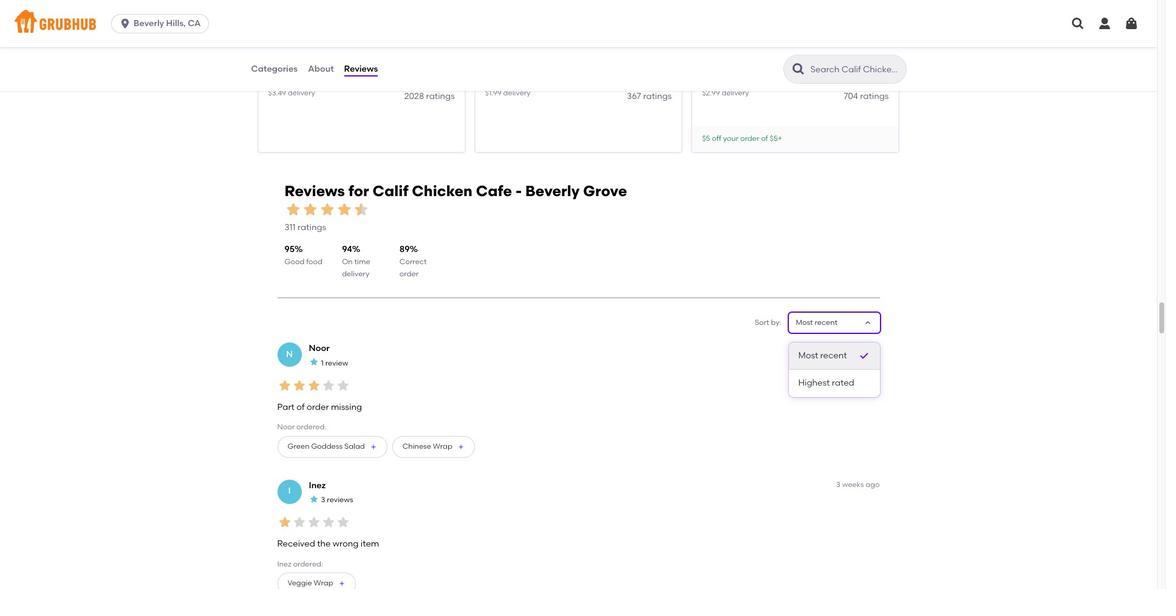 Task type: locate. For each thing, give the bounding box(es) containing it.
reviews inside button
[[344, 64, 378, 74]]

by:
[[771, 318, 781, 327]]

ago right weeks
[[866, 480, 880, 489]]

0 vertical spatial chicken
[[285, 63, 314, 71]]

recent up most recent option
[[815, 318, 838, 327]]

noor
[[309, 343, 330, 353], [277, 423, 295, 431]]

d'amore's pizza logo image
[[692, 0, 899, 58]]

most recent
[[796, 318, 838, 327], [798, 350, 847, 361]]

chicken
[[285, 63, 314, 71], [412, 182, 472, 200]]

about
[[308, 64, 334, 74]]

2 horizontal spatial plus icon image
[[457, 443, 465, 450]]

0 horizontal spatial order
[[307, 402, 329, 412]]

inez ordered:
[[277, 560, 323, 568]]

1 vertical spatial ago
[[866, 480, 880, 489]]

reviews
[[327, 496, 353, 504]]

sort
[[755, 318, 769, 327]]

ordered: for the
[[293, 560, 323, 568]]

ratings for 311 ratings
[[298, 222, 326, 233]]

1 vertical spatial wrap
[[314, 579, 333, 588]]

plus icon image right salad at the left of the page
[[370, 443, 377, 450]]

0 vertical spatial 3
[[836, 480, 840, 489]]

0 vertical spatial ago
[[866, 343, 880, 352]]

taco bell logo image
[[258, 0, 465, 58]]

2028 ratings
[[404, 91, 455, 102]]

delivery right $2.99 at the top right
[[722, 89, 749, 97]]

ratings for 367 ratings
[[643, 91, 672, 102]]

1 horizontal spatial of
[[761, 134, 768, 143]]

4
[[841, 343, 845, 352]]

1 horizontal spatial 3
[[836, 480, 840, 489]]

of right part
[[297, 402, 305, 412]]

taco
[[268, 47, 292, 58]]

ago for received the wrong item
[[866, 480, 880, 489]]

ratings right 2028 at the left of page
[[426, 91, 455, 102]]

ratings for 704 ratings
[[860, 91, 889, 102]]

wrap inside button
[[314, 579, 333, 588]]

1 horizontal spatial noor
[[309, 343, 330, 353]]

ago right days in the bottom right of the page
[[866, 343, 880, 352]]

order right your
[[740, 134, 759, 143]]

d'amore's pizza
[[702, 47, 779, 58]]

of left the $5+
[[761, 134, 768, 143]]

ordered: up the veggie wrap button
[[293, 560, 323, 568]]

most recent up highest rated
[[798, 350, 847, 361]]

plus icon image for veggie wrap
[[338, 580, 345, 587]]

inez up 3 reviews
[[309, 480, 326, 490]]

plus icon image right chinese wrap
[[457, 443, 465, 450]]

order up noor ordered:
[[307, 402, 329, 412]]

0 vertical spatial most
[[796, 318, 813, 327]]

plus icon image
[[370, 443, 377, 450], [457, 443, 465, 450], [338, 580, 345, 587]]

recent
[[815, 318, 838, 327], [820, 350, 847, 361]]

reviews
[[344, 64, 378, 74], [285, 182, 345, 200]]

green goddess salad button
[[277, 436, 387, 458]]

delivery right $1.99
[[503, 89, 531, 97]]

recent inside option
[[820, 350, 847, 361]]

0 vertical spatial beverly
[[134, 18, 164, 29]]

1 vertical spatial most recent
[[798, 350, 847, 361]]

0 vertical spatial order
[[740, 134, 759, 143]]

ratings right 704
[[860, 91, 889, 102]]

caret down icon image
[[863, 318, 872, 328]]

-
[[516, 182, 522, 200]]

ratings right the 311
[[298, 222, 326, 233]]

order down correct
[[400, 270, 419, 278]]

704
[[844, 91, 858, 102]]

89
[[400, 244, 410, 255]]

1 vertical spatial noor
[[277, 423, 295, 431]]

1 vertical spatial ordered:
[[293, 560, 323, 568]]

ratings
[[426, 91, 455, 102], [643, 91, 672, 102], [860, 91, 889, 102], [298, 222, 326, 233]]

0 vertical spatial inez
[[309, 480, 326, 490]]

0 horizontal spatial of
[[297, 402, 305, 412]]

beverly left hills,
[[134, 18, 164, 29]]

1 vertical spatial chicken
[[412, 182, 472, 200]]

0 horizontal spatial 3
[[321, 496, 325, 504]]

$3.49
[[268, 89, 286, 97]]

$5 off your order of $5+
[[702, 134, 782, 143]]

plus icon image right veggie wrap
[[338, 580, 345, 587]]

1 vertical spatial 3
[[321, 496, 325, 504]]

$5+
[[770, 134, 782, 143]]

noor down part
[[277, 423, 295, 431]]

0 horizontal spatial chicken
[[285, 63, 314, 71]]

3 reviews
[[321, 496, 353, 504]]

0 vertical spatial noor
[[309, 343, 330, 353]]

0 horizontal spatial plus icon image
[[338, 580, 345, 587]]

categories
[[251, 64, 298, 74]]

item
[[361, 539, 379, 549]]

0 horizontal spatial noor
[[277, 423, 295, 431]]

of
[[761, 134, 768, 143], [297, 402, 305, 412]]

green
[[288, 442, 309, 451]]

ordered:
[[296, 423, 326, 431], [293, 560, 323, 568]]

order for 89 correct order
[[400, 270, 419, 278]]

ago
[[866, 343, 880, 352], [866, 480, 880, 489]]

0 vertical spatial wrap
[[433, 442, 452, 451]]

4 days ago
[[841, 343, 880, 352]]

svg image
[[1097, 16, 1112, 31], [1124, 16, 1139, 31], [119, 18, 131, 30]]

chinese
[[402, 442, 431, 451]]

cafe
[[476, 182, 512, 200]]

0 vertical spatial recent
[[815, 318, 838, 327]]

1 ago from the top
[[866, 343, 880, 352]]

beverly inside button
[[134, 18, 164, 29]]

0 horizontal spatial svg image
[[119, 18, 131, 30]]

1 vertical spatial inez
[[277, 560, 291, 568]]

order
[[740, 134, 759, 143], [400, 270, 419, 278], [307, 402, 329, 412]]

0 vertical spatial ordered:
[[296, 423, 326, 431]]

ordered: down the part of order missing
[[296, 423, 326, 431]]

1 horizontal spatial order
[[400, 270, 419, 278]]

most
[[796, 318, 813, 327], [798, 350, 818, 361]]

inez down received
[[277, 560, 291, 568]]

$1.99 delivery
[[485, 89, 531, 97]]

noor up '1'
[[309, 343, 330, 353]]

wrap right 'chinese'
[[433, 442, 452, 451]]

recent left days in the bottom right of the page
[[820, 350, 847, 361]]

beverly hills, ca button
[[111, 14, 213, 33]]

1 vertical spatial order
[[400, 270, 419, 278]]

0 vertical spatial reviews
[[344, 64, 378, 74]]

order for part of order missing
[[307, 402, 329, 412]]

wrong
[[333, 539, 359, 549]]

the
[[317, 539, 331, 549]]

rated
[[832, 378, 854, 388]]

beverly
[[134, 18, 164, 29], [525, 182, 580, 200]]

plus icon image for chinese wrap
[[457, 443, 465, 450]]

ago for part of order missing
[[866, 343, 880, 352]]

for
[[348, 182, 369, 200]]

pizza
[[754, 47, 779, 58]]

delivery right $3.49
[[288, 89, 315, 97]]

off
[[712, 134, 721, 143]]

311 ratings
[[285, 222, 326, 233]]

i
[[288, 486, 291, 496]]

plus icon image inside the veggie wrap button
[[338, 580, 345, 587]]

delivery for 2028 ratings
[[288, 89, 315, 97]]

delivery for 704 ratings
[[722, 89, 749, 97]]

star icon image
[[840, 78, 850, 87], [850, 78, 860, 87], [860, 78, 869, 87], [869, 78, 879, 87], [879, 78, 889, 87], [879, 78, 889, 87], [285, 201, 302, 218], [302, 201, 319, 218], [319, 201, 336, 218], [336, 201, 353, 218], [353, 201, 370, 218], [353, 201, 370, 218], [309, 357, 319, 367], [277, 378, 292, 393], [292, 378, 306, 393], [306, 378, 321, 393], [321, 378, 336, 393], [336, 378, 350, 393], [309, 494, 319, 504], [277, 515, 292, 530], [292, 515, 306, 530], [306, 515, 321, 530], [321, 515, 336, 530], [336, 515, 350, 530]]

2 vertical spatial order
[[307, 402, 329, 412]]

wrap right "veggie"
[[314, 579, 333, 588]]

d'amore's
[[702, 47, 752, 58]]

chicken down bell
[[285, 63, 314, 71]]

1 vertical spatial beverly
[[525, 182, 580, 200]]

0 horizontal spatial inez
[[277, 560, 291, 568]]

1 vertical spatial most
[[798, 350, 818, 361]]

part
[[277, 402, 294, 412]]

1 horizontal spatial chicken
[[412, 182, 472, 200]]

delivery down time
[[342, 270, 369, 278]]

about button
[[307, 47, 334, 91]]

most recent inside option
[[798, 350, 847, 361]]

order inside 89 correct order
[[400, 270, 419, 278]]

most recent up most recent option
[[796, 318, 838, 327]]

0 horizontal spatial beverly
[[134, 18, 164, 29]]

ihop link
[[485, 46, 672, 60]]

plus icon image inside green goddess salad button
[[370, 443, 377, 450]]

received
[[277, 539, 315, 549]]

ca
[[188, 18, 201, 29]]

3 left the reviews
[[321, 496, 325, 504]]

3
[[836, 480, 840, 489], [321, 496, 325, 504]]

reviews down the taco bell link
[[344, 64, 378, 74]]

0 horizontal spatial wrap
[[314, 579, 333, 588]]

3 left weeks
[[836, 480, 840, 489]]

reviews up the 311 ratings
[[285, 182, 345, 200]]

inez
[[309, 480, 326, 490], [277, 560, 291, 568]]

plus icon image inside chinese wrap "button"
[[457, 443, 465, 450]]

veggie
[[288, 579, 312, 588]]

veggie wrap
[[288, 579, 333, 588]]

most right by:
[[796, 318, 813, 327]]

beverly right the -
[[525, 182, 580, 200]]

ratings right the 367
[[643, 91, 672, 102]]

1 vertical spatial reviews
[[285, 182, 345, 200]]

311
[[285, 222, 296, 233]]

chinese wrap
[[402, 442, 452, 451]]

most up highest
[[798, 350, 818, 361]]

1 vertical spatial recent
[[820, 350, 847, 361]]

good
[[285, 258, 304, 266]]

wrap inside "button"
[[433, 442, 452, 451]]

review
[[325, 359, 348, 367]]

on
[[342, 258, 353, 266]]

1 horizontal spatial wrap
[[433, 442, 452, 451]]

inez for inez
[[309, 480, 326, 490]]

1 horizontal spatial plus icon image
[[370, 443, 377, 450]]

3 for 3 reviews
[[321, 496, 325, 504]]

1 horizontal spatial inez
[[309, 480, 326, 490]]

2 ago from the top
[[866, 480, 880, 489]]

chicken right calif
[[412, 182, 472, 200]]

highest rated
[[798, 378, 854, 388]]



Task type: vqa. For each thing, say whether or not it's contained in the screenshot.
the bottom Wrap
yes



Task type: describe. For each thing, give the bounding box(es) containing it.
bell
[[294, 47, 311, 58]]

plus icon image for green goddess salad
[[370, 443, 377, 450]]

svg image
[[1071, 16, 1085, 31]]

subscription pass image
[[268, 63, 280, 72]]

goddess
[[311, 442, 343, 451]]

$2.99
[[702, 89, 720, 97]]

green goddess salad
[[288, 442, 365, 451]]

$3.49 delivery
[[268, 89, 315, 97]]

calif
[[373, 182, 408, 200]]

2 horizontal spatial order
[[740, 134, 759, 143]]

most inside option
[[798, 350, 818, 361]]

95 good food
[[285, 244, 322, 266]]

categories button
[[251, 47, 298, 91]]

recent inside sort by: "field"
[[815, 318, 838, 327]]

part of order missing
[[277, 402, 362, 412]]

days
[[847, 343, 864, 352]]

inez for inez ordered:
[[277, 560, 291, 568]]

94 on time delivery
[[342, 244, 370, 278]]

reviews for reviews for calif chicken cafe - beverly grove
[[285, 182, 345, 200]]

time
[[354, 258, 370, 266]]

delivery inside 94 on time delivery
[[342, 270, 369, 278]]

reviews button
[[344, 47, 379, 91]]

89 correct order
[[400, 244, 427, 278]]

beverly hills, ca
[[134, 18, 201, 29]]

2 horizontal spatial svg image
[[1124, 16, 1139, 31]]

weeks
[[842, 480, 864, 489]]

95
[[285, 244, 295, 255]]

check icon image
[[858, 350, 870, 362]]

noor for noor ordered:
[[277, 423, 295, 431]]

ihop logo image
[[475, 0, 682, 58]]

367 ratings
[[627, 91, 672, 102]]

main navigation navigation
[[0, 0, 1157, 47]]

Search Calif Chicken Cafe - Beverly Grove search field
[[809, 64, 902, 75]]

3 weeks ago
[[836, 480, 880, 489]]

wrap for chinese wrap
[[433, 442, 452, 451]]

d'amore's pizza link
[[702, 46, 889, 60]]

wrap for veggie wrap
[[314, 579, 333, 588]]

1
[[321, 359, 324, 367]]

reviews for calif chicken cafe - beverly grove
[[285, 182, 627, 200]]

taco bell
[[268, 47, 311, 58]]

most inside sort by: "field"
[[796, 318, 813, 327]]

correct
[[400, 258, 427, 266]]

ihop
[[485, 47, 510, 58]]

received the wrong item
[[277, 539, 379, 549]]

food
[[306, 258, 322, 266]]

reviews for reviews
[[344, 64, 378, 74]]

1 vertical spatial of
[[297, 402, 305, 412]]

1 horizontal spatial beverly
[[525, 182, 580, 200]]

noor ordered:
[[277, 423, 326, 431]]

most recent option
[[789, 343, 880, 370]]

ordered: for of
[[296, 423, 326, 431]]

delivery for 367 ratings
[[503, 89, 531, 97]]

chinese wrap button
[[392, 436, 475, 458]]

n
[[286, 349, 293, 359]]

704 ratings
[[844, 91, 889, 102]]

your
[[723, 134, 739, 143]]

2028
[[404, 91, 424, 102]]

Sort by: field
[[796, 317, 838, 328]]

0 vertical spatial of
[[761, 134, 768, 143]]

0 vertical spatial most recent
[[796, 318, 838, 327]]

ratings for 2028 ratings
[[426, 91, 455, 102]]

1 review
[[321, 359, 348, 367]]

search icon image
[[791, 62, 806, 77]]

veggie wrap button
[[277, 573, 356, 589]]

3 for 3 weeks ago
[[836, 480, 840, 489]]

taco bell link
[[268, 46, 455, 60]]

salad
[[344, 442, 365, 451]]

$5
[[702, 134, 710, 143]]

367
[[627, 91, 641, 102]]

$2.99 delivery
[[702, 89, 749, 97]]

highest
[[798, 378, 830, 388]]

grove
[[583, 182, 627, 200]]

missing
[[331, 402, 362, 412]]

hills,
[[166, 18, 186, 29]]

1 horizontal spatial svg image
[[1097, 16, 1112, 31]]

$1.99
[[485, 89, 502, 97]]

svg image inside beverly hills, ca button
[[119, 18, 131, 30]]

noor for noor
[[309, 343, 330, 353]]

sort by:
[[755, 318, 781, 327]]

94
[[342, 244, 352, 255]]



